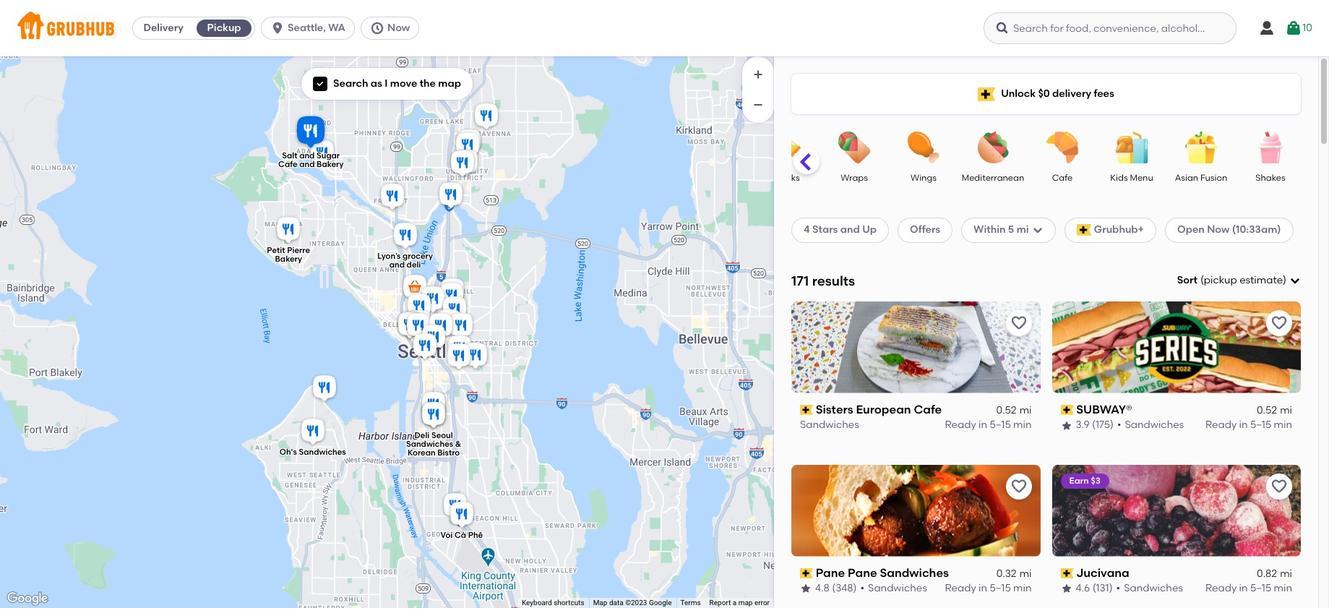 Task type: vqa. For each thing, say whether or not it's contained in the screenshot.
in related to Jucivana
yes



Task type: locate. For each thing, give the bounding box(es) containing it.
mi for sisters european cafe
[[1020, 404, 1032, 417]]

star icon image for subway®
[[1061, 420, 1073, 431]]

search as i move the map
[[333, 77, 461, 90]]

save this restaurant image
[[1271, 314, 1288, 332], [1271, 478, 1288, 495]]

cheeky cafe image
[[461, 340, 490, 372]]

svg image inside "now" button
[[370, 21, 385, 35]]

fusion
[[1201, 173, 1228, 183]]

bakery down salt and sugar cafe and bakery image
[[316, 159, 343, 169]]

min
[[1014, 419, 1032, 431], [1274, 419, 1293, 431], [1014, 582, 1032, 594], [1274, 582, 1293, 594]]

star icon image left 3.9
[[1061, 420, 1073, 431]]

voi cà phê image
[[447, 499, 476, 531]]

save this restaurant button for subway®
[[1267, 310, 1293, 336]]

min for subway®
[[1274, 419, 1293, 431]]

westmans bagel university image
[[453, 130, 482, 162]]

• sandwiches right "(175)"
[[1118, 419, 1184, 431]]

2 0.52 mi from the left
[[1257, 404, 1293, 417]]

now up the search as i move the map
[[388, 22, 410, 34]]

snacks image
[[760, 132, 810, 163]]

none field containing sort
[[1178, 273, 1301, 288]]

svg image left "search"
[[316, 80, 325, 88]]

svg image inside "10" button
[[1286, 20, 1303, 37]]

1 subscription pass image from the top
[[800, 405, 813, 415]]

0.52
[[997, 404, 1017, 417], [1257, 404, 1278, 417]]

in for sisters european cafe
[[979, 419, 988, 431]]

1 0.52 from the left
[[997, 404, 1017, 417]]

mediterranean
[[962, 173, 1025, 183]]

cafe left salmon bay cafe icon
[[278, 159, 297, 169]]

unlock
[[1001, 87, 1036, 100]]

wraps image
[[829, 132, 880, 163]]

ready for sisters european cafe
[[945, 419, 977, 431]]

1 vertical spatial now
[[1208, 224, 1230, 236]]

1 vertical spatial subscription pass image
[[1061, 568, 1074, 578]]

1 vertical spatial save this restaurant image
[[1271, 478, 1288, 495]]

shakes
[[1256, 173, 1286, 183]]

svg image
[[270, 21, 285, 35], [370, 21, 385, 35], [996, 21, 1010, 35], [316, 80, 325, 88]]

salt and sugar cafe and bakery image
[[293, 113, 328, 151]]

star icon image for pane pane sandwiches
[[800, 583, 812, 595]]

• right "(131)"
[[1117, 582, 1121, 594]]

1 save this restaurant image from the top
[[1010, 314, 1028, 332]]

subscription pass image for subway®
[[1061, 405, 1074, 415]]

within 5 mi
[[974, 224, 1029, 236]]

in
[[979, 419, 988, 431], [1240, 419, 1248, 431], [979, 582, 988, 594], [1240, 582, 1248, 594]]

0.32 mi
[[997, 568, 1032, 580]]

deli
[[414, 431, 429, 440]]

©2023
[[625, 599, 647, 607]]

stars
[[813, 224, 838, 236]]

3.9 (175)
[[1076, 419, 1114, 431]]

2 0.52 from the left
[[1257, 404, 1278, 417]]

0.52 for subway®
[[1257, 404, 1278, 417]]

pane
[[816, 566, 845, 580], [848, 566, 877, 580]]

1 horizontal spatial pane
[[848, 566, 877, 580]]

now inside button
[[388, 22, 410, 34]]

ready for subway®
[[1206, 419, 1237, 431]]

0 vertical spatial grubhub plus flag logo image
[[978, 87, 996, 101]]

offers
[[910, 224, 941, 236]]

grubhub plus flag logo image left grubhub+
[[1077, 224, 1092, 236]]

0 horizontal spatial pane
[[816, 566, 845, 580]]

subscription pass image
[[1061, 405, 1074, 415], [1061, 568, 1074, 578]]

10 button
[[1286, 15, 1313, 41]]

1 vertical spatial grubhub plus flag logo image
[[1077, 224, 1092, 236]]

wings image
[[899, 132, 949, 163]]

&
[[455, 440, 461, 449]]

delivery
[[143, 22, 183, 34]]

map data ©2023 google
[[593, 599, 672, 607]]

• for pane pane sandwiches
[[861, 582, 865, 594]]

4
[[804, 224, 810, 236]]

• sandwiches down "proceed"
[[1117, 582, 1183, 594]]

None field
[[1178, 273, 1301, 288]]

1 vertical spatial bakery
[[275, 254, 302, 264]]

• right "(175)"
[[1118, 419, 1122, 431]]

within
[[974, 224, 1006, 236]]

results
[[812, 272, 855, 289]]

1 vertical spatial map
[[739, 599, 753, 607]]

sort
[[1178, 274, 1198, 286]]

pickup button
[[194, 17, 255, 40]]

cafe madeline image
[[405, 291, 433, 323]]

1 horizontal spatial 0.52 mi
[[1257, 404, 1293, 417]]

sandwiches inside deli seoul sandwiches & korean bistro
[[406, 440, 453, 449]]

grubhub plus flag logo image for unlock $0 delivery fees
[[978, 87, 996, 101]]

0 horizontal spatial 0.52 mi
[[997, 404, 1032, 417]]

subway® image
[[418, 284, 447, 316]]

4.8 (348)
[[816, 582, 857, 594]]

star icon image left 4.8 on the right
[[800, 583, 812, 595]]

in for jucivana
[[1240, 582, 1248, 594]]

deli seoul sandwiches & korean bistro
[[406, 431, 461, 458]]

• sandwiches for subway®
[[1118, 419, 1184, 431]]

0 horizontal spatial 0.52
[[997, 404, 1017, 417]]

bakery inside 'petit pierre bakery'
[[275, 254, 302, 264]]

cafe right european
[[914, 403, 942, 416]]

save this restaurant image for pane pane sandwiches
[[1010, 478, 1028, 495]]

my favorite deli image
[[452, 147, 480, 179]]

1 vertical spatial subscription pass image
[[800, 568, 813, 578]]

lyon's
[[377, 251, 401, 261]]

0 vertical spatial subscription pass image
[[1061, 405, 1074, 415]]

(131)
[[1093, 582, 1113, 594]]

kids
[[1111, 173, 1128, 183]]

map right the
[[438, 77, 461, 90]]

menu
[[1130, 173, 1154, 183]]

1 subscription pass image from the top
[[1061, 405, 1074, 415]]

pickup
[[207, 22, 241, 34]]

0 horizontal spatial map
[[438, 77, 461, 90]]

1 horizontal spatial map
[[739, 599, 753, 607]]

0 vertical spatial save this restaurant image
[[1010, 314, 1028, 332]]

grubhub plus flag logo image
[[978, 87, 996, 101], [1077, 224, 1092, 236]]

• sandwiches down pane pane sandwiches
[[861, 582, 928, 594]]

0.82 mi
[[1257, 568, 1293, 580]]

min for pane pane sandwiches
[[1014, 582, 1032, 594]]

1 horizontal spatial 0.52
[[1257, 404, 1278, 417]]

bakery down petit pierre bakery image
[[275, 254, 302, 264]]

1 horizontal spatial bakery
[[316, 159, 343, 169]]

1 horizontal spatial grubhub plus flag logo image
[[1077, 224, 1092, 236]]

save this restaurant button for sisters european cafe
[[1006, 310, 1032, 336]]

star icon image
[[1061, 420, 1073, 431], [800, 583, 812, 595], [1061, 583, 1073, 595]]

0.52 mi for sisters european cafe
[[997, 404, 1032, 417]]

subscription pass image for pane pane sandwiches
[[800, 568, 813, 578]]

cafe image
[[1037, 132, 1088, 163]]

cafe down cafe image
[[1052, 173, 1073, 183]]

svg image
[[1259, 20, 1276, 37], [1286, 20, 1303, 37], [1032, 224, 1044, 236], [1290, 275, 1301, 286]]

pane up (348)
[[848, 566, 877, 580]]

ready
[[945, 419, 977, 431], [1206, 419, 1237, 431], [945, 582, 977, 594], [1206, 582, 1237, 594]]

1 0.52 mi from the left
[[997, 404, 1032, 417]]

shakes image
[[1246, 132, 1296, 163]]

save this restaurant image for sisters european cafe
[[1010, 314, 1028, 332]]

star icon image left the 4.6
[[1061, 583, 1073, 595]]

snacks
[[770, 173, 800, 183]]

grocery
[[402, 251, 433, 261]]

0 vertical spatial save this restaurant image
[[1271, 314, 1288, 332]]

korean
[[407, 448, 435, 458]]

•
[[1118, 419, 1122, 431], [861, 582, 865, 594], [1117, 582, 1121, 594]]

salt
[[282, 151, 297, 160]]

ready for jucivana
[[1206, 582, 1237, 594]]

the
[[420, 77, 436, 90]]

open now (10:33am)
[[1178, 224, 1282, 236]]

svg image for seattle, wa
[[270, 21, 285, 35]]

1 vertical spatial save this restaurant image
[[1010, 478, 1028, 495]]

subscription pass image
[[800, 405, 813, 415], [800, 568, 813, 578]]

2 save this restaurant image from the top
[[1010, 478, 1028, 495]]

now right open
[[1208, 224, 1230, 236]]

svg image inside seattle, wa button
[[270, 21, 285, 35]]

sandwiches
[[800, 419, 859, 431], [1125, 419, 1184, 431], [406, 440, 453, 449], [299, 447, 346, 457], [880, 566, 949, 580], [868, 582, 928, 594], [1124, 582, 1183, 594]]

subscription pass image left jucivana
[[1061, 568, 1074, 578]]

dona queen deli image
[[419, 399, 448, 431]]

estimate
[[1240, 274, 1283, 286]]

le fournil bakery & catering image
[[436, 180, 465, 211]]

lyon's grocery and deli image
[[391, 220, 420, 252]]

$3
[[1091, 475, 1101, 486]]

0 horizontal spatial grubhub plus flag logo image
[[978, 87, 996, 101]]

1 horizontal spatial cafe
[[914, 403, 942, 416]]

data
[[609, 599, 624, 607]]

bakery inside salt and sugar cafe and bakery
[[316, 159, 343, 169]]

move
[[390, 77, 417, 90]]

wraps
[[841, 173, 868, 183]]

svg image up unlock
[[996, 21, 1010, 35]]

1 vertical spatial cafe
[[1052, 173, 1073, 183]]

proceed to checkout button
[[1112, 549, 1306, 575]]

5–15 for jucivana
[[1251, 582, 1272, 594]]

grubhub plus flag logo image left unlock
[[978, 87, 996, 101]]

mediterranean image
[[968, 132, 1019, 163]]

map
[[593, 599, 608, 607]]

0 horizontal spatial now
[[388, 22, 410, 34]]

0 horizontal spatial bakery
[[275, 254, 302, 264]]

svg image for search as i move the map
[[316, 80, 325, 88]]

bakery
[[316, 159, 343, 169], [275, 254, 302, 264]]

vietlicious image
[[435, 307, 464, 339]]

ready in 5–15 min
[[945, 419, 1032, 431], [1206, 419, 1293, 431], [945, 582, 1032, 594], [1206, 582, 1293, 594]]

0 vertical spatial cafe
[[278, 159, 297, 169]]

subway® logo image
[[1052, 301, 1301, 393]]

main navigation navigation
[[0, 0, 1330, 56]]

minus icon image
[[751, 98, 766, 112]]

0 vertical spatial subscription pass image
[[800, 405, 813, 415]]

2 subscription pass image from the top
[[800, 568, 813, 578]]

min for sisters european cafe
[[1014, 419, 1032, 431]]

• right (348)
[[861, 582, 865, 594]]

pane up 4.8 (348)
[[816, 566, 845, 580]]

svg image left seattle,
[[270, 21, 285, 35]]

2 horizontal spatial cafe
[[1052, 173, 1073, 183]]

kitanda espresso & acai image
[[448, 148, 477, 180]]

seattle, wa button
[[261, 17, 361, 40]]

save this restaurant button for pane pane sandwiches
[[1006, 473, 1032, 499]]

star icon image for jucivana
[[1061, 583, 1073, 595]]

save this restaurant image
[[1010, 314, 1028, 332], [1010, 478, 1028, 495]]

171 results
[[792, 272, 855, 289]]

0 vertical spatial bakery
[[316, 159, 343, 169]]

terms
[[681, 599, 701, 607]]

0 vertical spatial now
[[388, 22, 410, 34]]

subscription pass image left subway®
[[1061, 405, 1074, 415]]

5–15 for subway®
[[1251, 419, 1272, 431]]

sisters european cafe
[[816, 403, 942, 416]]

unwind cafe image
[[310, 373, 339, 405]]

to
[[1200, 555, 1211, 567]]

terms link
[[681, 599, 701, 607]]

0 horizontal spatial cafe
[[278, 159, 297, 169]]

svg image right wa
[[370, 21, 385, 35]]

checkout
[[1213, 555, 1261, 567]]

keyboard shortcuts button
[[522, 598, 585, 608]]

cafe onoff image
[[419, 322, 448, 354]]

1 save this restaurant image from the top
[[1271, 314, 1288, 332]]

2 subscription pass image from the top
[[1061, 568, 1074, 578]]

cà
[[454, 531, 466, 540]]

map right a
[[739, 599, 753, 607]]



Task type: describe. For each thing, give the bounding box(es) containing it.
fees
[[1094, 87, 1115, 100]]

5–15 for sisters european cafe
[[990, 419, 1011, 431]]

proceed
[[1156, 555, 1198, 567]]

pane pane sandwiches logo image
[[792, 465, 1041, 556]]

pane pane sandwiches
[[816, 566, 949, 580]]

sisters
[[816, 403, 854, 416]]

delivery button
[[133, 17, 194, 40]]

pane pane sandwiches image
[[404, 311, 433, 342]]

mi for jucivana
[[1281, 568, 1293, 580]]

jucivana
[[1077, 566, 1130, 580]]

petit pierre bakery image
[[274, 214, 303, 246]]

report
[[710, 599, 731, 607]]

lost lake cafe & lounge image
[[440, 294, 469, 326]]

as
[[371, 77, 382, 90]]

ready in 5–15 min for sisters european cafe
[[945, 419, 1032, 431]]

4.6
[[1076, 582, 1090, 594]]

svg image for now
[[370, 21, 385, 35]]

deli seoul sandwiches & korean bistro image
[[419, 399, 448, 431]]

subscription pass image for sisters european cafe
[[800, 405, 813, 415]]

10
[[1303, 22, 1313, 34]]

report a map error link
[[710, 599, 770, 607]]

seoul
[[431, 431, 453, 440]]

4.8
[[816, 582, 830, 594]]

mi for subway®
[[1281, 404, 1293, 417]]

salmon bay cafe image
[[308, 138, 337, 170]]

search
[[333, 77, 368, 90]]

google image
[[4, 589, 51, 608]]

asian fusion image
[[1176, 132, 1227, 163]]

sugar
[[316, 151, 340, 160]]

petit
[[267, 246, 285, 255]]

2 pane from the left
[[848, 566, 877, 580]]

save this restaurant image inside button
[[1271, 314, 1288, 332]]

)
[[1283, 274, 1287, 286]]

oh's sandwiches
[[279, 447, 346, 457]]

asian
[[1175, 173, 1199, 183]]

grubhub+
[[1094, 224, 1145, 236]]

2 save this restaurant image from the top
[[1271, 478, 1288, 495]]

byrek and baguette image
[[446, 311, 475, 342]]

delivery
[[1053, 87, 1092, 100]]

brother joe image
[[441, 491, 470, 522]]

cafe inside salt and sugar cafe and bakery
[[278, 159, 297, 169]]

• sandwiches for pane pane sandwiches
[[861, 582, 928, 594]]

a
[[733, 599, 737, 607]]

3.9
[[1076, 419, 1090, 431]]

0.52 mi for subway®
[[1257, 404, 1293, 417]]

i
[[385, 77, 388, 90]]

subscription pass image for jucivana
[[1061, 568, 1074, 578]]

$0
[[1039, 87, 1050, 100]]

ready in 5–15 min for pane pane sandwiches
[[945, 582, 1032, 594]]

keyboard
[[522, 599, 552, 607]]

now button
[[361, 17, 425, 40]]

report a map error
[[710, 599, 770, 607]]

bagel oasis image
[[472, 101, 501, 133]]

plus icon image
[[751, 67, 766, 82]]

cracklemi cafe fremont image
[[378, 181, 407, 213]]

5
[[1008, 224, 1015, 236]]

a pizza mart image
[[454, 127, 483, 159]]

wa
[[328, 22, 346, 34]]

proceed to checkout
[[1156, 555, 1261, 567]]

bistro
[[437, 448, 460, 458]]

oh's sandwiches image
[[298, 416, 327, 448]]

jucivana logo image
[[1052, 465, 1301, 556]]

0.82
[[1257, 568, 1278, 580]]

grubhub plus flag logo image for grubhub+
[[1077, 224, 1092, 236]]

pickup
[[1204, 274, 1238, 286]]

(348)
[[832, 582, 857, 594]]

min for jucivana
[[1274, 582, 1293, 594]]

phê
[[468, 531, 483, 540]]

5–15 for pane pane sandwiches
[[990, 582, 1011, 594]]

in for subway®
[[1240, 419, 1248, 431]]

(10:33am)
[[1233, 224, 1282, 236]]

chu minh tofu & vegan deli image
[[444, 341, 473, 373]]

deli
[[406, 260, 421, 270]]

los agaves image
[[395, 310, 424, 342]]

jucivana image
[[445, 333, 474, 365]]

google
[[649, 599, 672, 607]]

map region
[[0, 0, 959, 608]]

veggie grill image
[[405, 308, 433, 339]]

mi for pane pane sandwiches
[[1020, 568, 1032, 580]]

sisters european cafe image
[[395, 309, 424, 341]]

kitanda espresso & açaí image
[[438, 276, 467, 308]]

sisters european cafe logo image
[[792, 301, 1041, 393]]

oh's
[[279, 447, 297, 457]]

206 burger co (first hill) image
[[426, 311, 455, 342]]

subway®
[[1077, 403, 1133, 416]]

saltpepperdelimarket image
[[400, 272, 429, 304]]

al bacha restaurant image
[[437, 280, 466, 312]]

(175)
[[1092, 419, 1114, 431]]

keyboard shortcuts
[[522, 599, 585, 607]]

voi cà phê
[[440, 531, 483, 540]]

• sandwiches for jucivana
[[1117, 582, 1183, 594]]

salt and sugar cafe and bakery
[[278, 151, 343, 169]]

voi
[[440, 531, 452, 540]]

4 stars and up
[[804, 224, 877, 236]]

0.32
[[997, 568, 1017, 580]]

seattle,
[[288, 22, 326, 34]]

ready in 5–15 min for subway®
[[1206, 419, 1293, 431]]

0 vertical spatial map
[[438, 77, 461, 90]]

kfc image
[[419, 389, 448, 421]]

earn $3
[[1070, 475, 1101, 486]]

in for pane pane sandwiches
[[979, 582, 988, 594]]

pierre
[[287, 246, 310, 255]]

open
[[1178, 224, 1205, 236]]

and inside lyon's grocery and deli
[[389, 260, 404, 270]]

seattle, wa
[[288, 22, 346, 34]]

ready in 5–15 min for jucivana
[[1206, 582, 1293, 594]]

171
[[792, 272, 809, 289]]

ready for pane pane sandwiches
[[945, 582, 977, 594]]

4.6 (131)
[[1076, 582, 1113, 594]]

2 vertical spatial cafe
[[914, 403, 942, 416]]

kids menu image
[[1107, 132, 1158, 163]]

0.52 for sisters european cafe
[[997, 404, 1017, 417]]

kids menu
[[1111, 173, 1154, 183]]

(
[[1201, 274, 1204, 286]]

earn
[[1070, 475, 1089, 486]]

1 pane from the left
[[816, 566, 845, 580]]

unlock $0 delivery fees
[[1001, 87, 1115, 100]]

sort ( pickup estimate )
[[1178, 274, 1287, 286]]

• for subway®
[[1118, 419, 1122, 431]]

shortcuts
[[554, 599, 585, 607]]

• for jucivana
[[1117, 582, 1121, 594]]

1 horizontal spatial now
[[1208, 224, 1230, 236]]

the stop image
[[410, 331, 439, 363]]

lyon's grocery and deli
[[377, 251, 433, 270]]

european
[[856, 403, 911, 416]]

Search for food, convenience, alcohol... search field
[[984, 12, 1237, 44]]

asian fusion
[[1175, 173, 1228, 183]]

wings
[[911, 173, 937, 183]]



